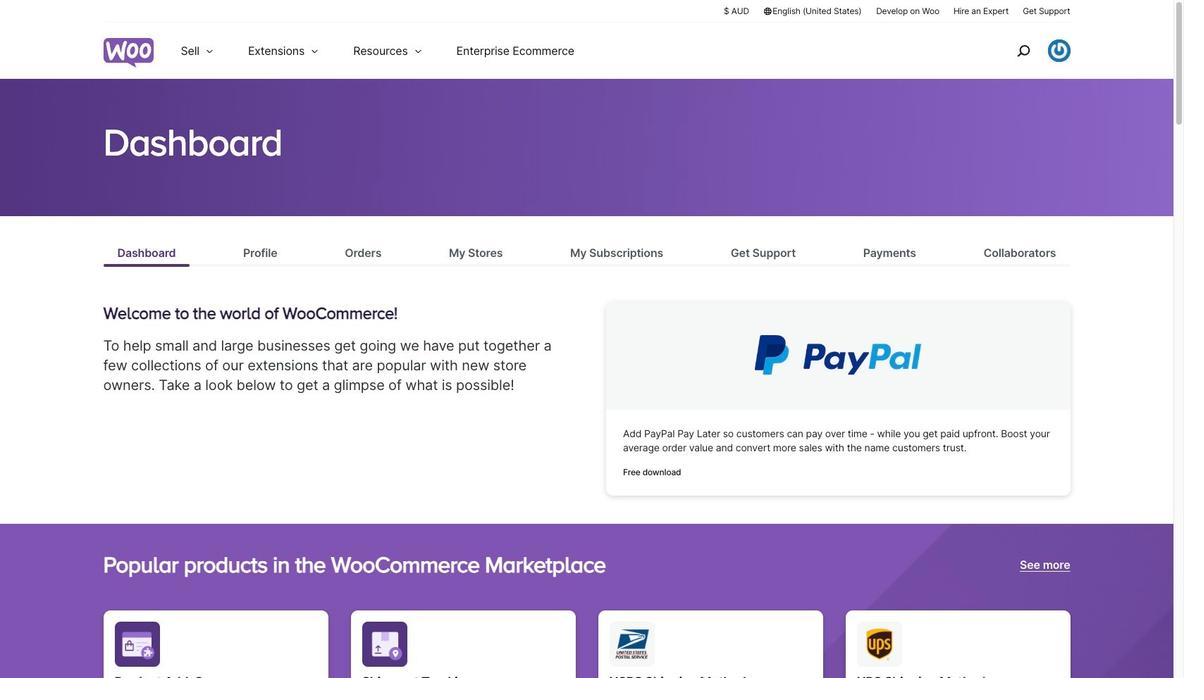 Task type: vqa. For each thing, say whether or not it's contained in the screenshot.
the Service navigation menu ELEMENT
yes



Task type: describe. For each thing, give the bounding box(es) containing it.
search image
[[1012, 39, 1034, 62]]

open account menu image
[[1048, 39, 1070, 62]]

service navigation menu element
[[986, 28, 1070, 74]]



